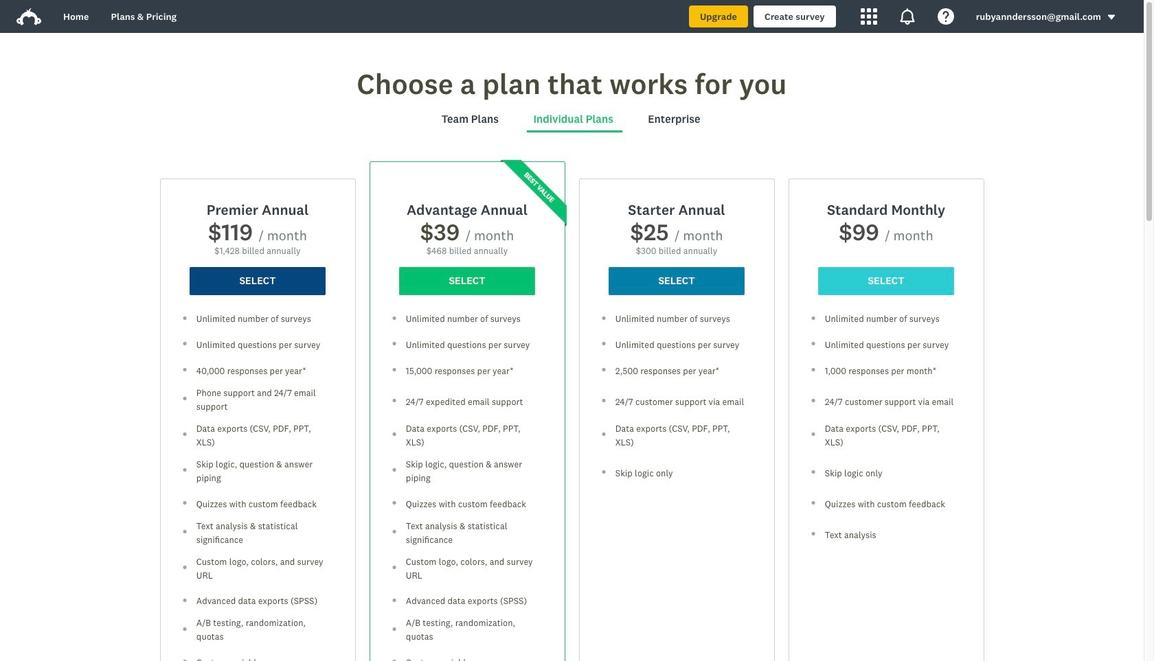 Task type: locate. For each thing, give the bounding box(es) containing it.
surveymonkey logo image
[[16, 8, 41, 25]]

help icon image
[[938, 8, 954, 25]]

0 horizontal spatial products icon image
[[861, 8, 877, 25]]

1 horizontal spatial products icon image
[[899, 8, 916, 25]]

products icon image
[[861, 8, 877, 25], [899, 8, 916, 25]]



Task type: vqa. For each thing, say whether or not it's contained in the screenshot.
Dropdown arrow icon
no



Task type: describe. For each thing, give the bounding box(es) containing it.
1 products icon image from the left
[[861, 8, 877, 25]]

dropdown arrow image
[[1107, 13, 1116, 22]]

2 products icon image from the left
[[899, 8, 916, 25]]



